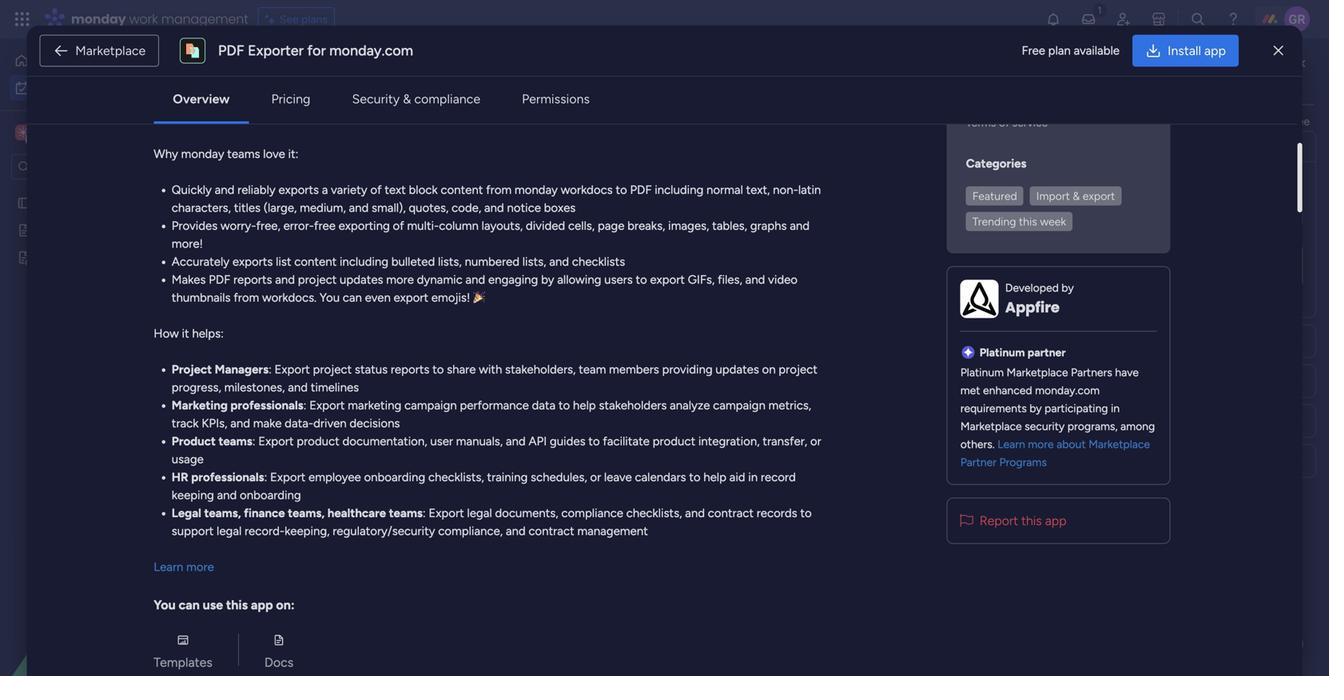 Task type: locate. For each thing, give the bounding box(es) containing it.
date column
[[1036, 415, 1101, 428]]

2 public board image from the top
[[17, 223, 32, 238]]

0 horizontal spatial help
[[573, 399, 596, 413]]

status
[[355, 363, 388, 377]]

for inside generating professional quality reports, compliance records, or project documentation for your internal and external stakeholders just got easier! appfire's
[[621, 3, 636, 17]]

0 horizontal spatial reports
[[233, 273, 272, 287]]

export inside : export marketing campaign performance data to help stakeholders analyze campaign metrics, track kpis, and make data-driven decisions
[[309, 399, 345, 413]]

to down got
[[255, 39, 266, 53]]

help left aid
[[703, 471, 726, 485]]

compliance inside security & compliance button
[[414, 92, 480, 107]]

0 vertical spatial compliance
[[368, 3, 430, 17]]

: up new
[[264, 471, 267, 485]]

1 horizontal spatial list
[[1283, 72, 1298, 85]]

to inside : export project status reports to share with stakeholders, team members providing updates on project progress, milestones, and timelines
[[432, 363, 444, 377]]

to inside : export legal documents, compliance checklists, and contract records to support legal record-keeping, regulatory/security compliance, and contract management
[[800, 506, 812, 521]]

export left gifs,
[[650, 273, 685, 287]]

campaign up the user
[[404, 399, 457, 413]]

content
[[691, 21, 734, 35], [332, 57, 374, 71], [544, 57, 586, 71], [441, 183, 483, 197], [294, 255, 337, 269]]

1 horizontal spatial teams,
[[288, 506, 325, 521]]

0 vertical spatial or
[[480, 3, 491, 17]]

export right import
[[1083, 189, 1115, 203]]

app right "report"
[[1045, 514, 1066, 529]]

bulleted
[[391, 255, 435, 269]]

without
[[269, 629, 326, 649]]

marketplace report app image
[[960, 515, 973, 528]]

updates left on
[[716, 363, 759, 377]]

1 horizontal spatial by
[[1029, 402, 1042, 415]]

reports right status on the bottom
[[391, 363, 429, 377]]

platinum marketplace partners have met enhanced monday.com requirements by participating in marketplace security programs, among others.
[[960, 366, 1155, 451]]

0 horizontal spatial learn
[[154, 560, 183, 575]]

workdocs up boxes
[[561, 183, 613, 197]]

professionals
[[230, 399, 303, 413], [191, 471, 264, 485]]

0 horizontal spatial item
[[294, 517, 317, 531]]

monday inside enables teams to easily export content from their monday workdocs to create high-quality pdf files ready to share, print, archive, and reuse. pdf exporter for monday.com takes the hassle out of exporting content from workdocs to pdf. output content is rendered completely and accurately, free of errors and inconsistencies.
[[154, 39, 197, 53]]

app right install
[[1204, 43, 1226, 58]]

appfire logo image
[[960, 280, 999, 318]]

2 horizontal spatial workdocs
[[561, 183, 613, 197]]

1 vertical spatial column
[[1062, 415, 1101, 428]]

monday up marketplace button
[[71, 10, 126, 28]]

by inside developed by appfire
[[1062, 281, 1074, 295]]

and inside : export project status reports to share with stakeholders, team members providing updates on project progress, milestones, and timelines
[[288, 381, 308, 395]]

: inside : export employee onboarding checklists, training schedules, or leave calendars to help aid in record keeping and onboarding
[[264, 471, 267, 485]]

app inside button
[[1204, 43, 1226, 58]]

16
[[1124, 489, 1134, 502]]

leave
[[604, 471, 632, 485]]

0 horizontal spatial &
[[403, 92, 411, 107]]

column for priority column
[[1074, 455, 1113, 468]]

book
[[154, 111, 181, 125]]

1 vertical spatial reports
[[391, 363, 429, 377]]

export for legal
[[429, 506, 464, 521]]

marketplace inside marketplace button
[[75, 43, 146, 58]]

quickly and reliably exports a variety of text block content from monday workdocs to pdf including normal text, non-latin characters, titles (large, medium, and small), quotes, code, and notice boxes provides worry-free, error-free exporting of multi-column layouts, divided cells, page breaks, images, tables, graphs and more! accurately exports list content including bulleted lists, numbered lists, and checklists makes pdf reports and project updates more dynamic and engaging by allowing users to export gifs, files, and video thumbnails from workdocs. you can even export emojis! 🎉
[[172, 183, 821, 305]]

checklists
[[572, 255, 625, 269]]

0 vertical spatial professionals
[[230, 399, 303, 413]]

you'd
[[1230, 115, 1257, 128]]

0 horizontal spatial campaign
[[404, 399, 457, 413]]

platinum inside platinum marketplace partners have met enhanced monday.com requirements by participating in marketplace security programs, among others.
[[960, 366, 1004, 379]]

: down make
[[252, 435, 255, 449]]

0 horizontal spatial quality
[[285, 3, 321, 17]]

compliance down leave
[[561, 506, 623, 521]]

by down greg robinson icon
[[1062, 281, 1074, 295]]

a inside quickly and reliably exports a variety of text block content from monday workdocs to pdf including normal text, non-latin characters, titles (large, medium, and small), quotes, code, and notice boxes provides worry-free, error-free exporting of multi-column layouts, divided cells, page breaks, images, tables, graphs and more! accurately exports list content including bulleted lists, numbered lists, and checklists makes pdf reports and project updates more dynamic and engaging by allowing users to export gifs, files, and video thumbnails from workdocs. you can even export emojis! 🎉
[[322, 183, 328, 197]]

notice
[[507, 201, 541, 215]]

0 horizontal spatial including
[[340, 255, 388, 269]]

privacy & security
[[966, 69, 1065, 83]]

exporter inside enables teams to easily export content from their monday workdocs to create high-quality pdf files ready to share, print, archive, and reuse. pdf exporter for monday.com takes the hassle out of exporting content from workdocs to pdf. output content is rendered completely and accurately, free of errors and inconsistencies.
[[663, 39, 709, 53]]

& right security
[[403, 92, 411, 107]]

more up priority
[[1028, 438, 1054, 451]]

& for security
[[403, 92, 411, 107]]

date for date column
[[1036, 415, 1059, 428]]

project up "progress,"
[[172, 363, 212, 377]]

and inside generating professional quality reports, compliance records, or project documentation for your internal and external stakeholders just got easier! appfire's
[[709, 3, 728, 17]]

list right do
[[1283, 72, 1298, 85]]

this inside the "trending this week" dropdown button
[[1019, 215, 1037, 228]]

0 horizontal spatial in
[[748, 471, 758, 485]]

1 horizontal spatial updates
[[716, 363, 759, 377]]

why
[[154, 147, 178, 161]]

1 teams, from the left
[[204, 506, 241, 521]]

quality down appfire's
[[335, 39, 371, 53]]

metrics,
[[768, 399, 811, 413]]

1 horizontal spatial 2
[[361, 201, 367, 215]]

hr
[[172, 471, 188, 485]]

monday up notice
[[515, 183, 558, 197]]

participating
[[1045, 402, 1108, 415]]

1 vertical spatial learn
[[154, 560, 183, 575]]

exports
[[278, 183, 319, 197], [232, 255, 273, 269]]

2 vertical spatial week
[[305, 456, 342, 476]]

gifs,
[[688, 273, 715, 287]]

updates up even
[[340, 273, 383, 287]]

product up calendars
[[653, 435, 695, 449]]

main workspace button
[[11, 119, 156, 146]]

boards
[[1036, 335, 1070, 348]]

2 horizontal spatial or
[[810, 435, 821, 449]]

0 vertical spatial public board image
[[17, 196, 32, 211]]

1 horizontal spatial legal
[[467, 506, 492, 521]]

item inside next week / 1 item
[[365, 460, 387, 474]]

+ add item
[[261, 517, 317, 531]]

& for privacy
[[1010, 69, 1018, 83]]

0 vertical spatial project
[[260, 288, 296, 301]]

pdf down just
[[218, 42, 244, 59]]

export inside ': export product documentation, user manuals, and api guides to facilitate product integration, transfer, or usage'
[[258, 435, 294, 449]]

: for product teams
[[252, 435, 255, 449]]

help inside : export employee onboarding checklists, training schedules, or leave calendars to help aid in record keeping and onboarding
[[703, 471, 726, 485]]

0 horizontal spatial project
[[172, 363, 212, 377]]

column up about
[[1062, 415, 1101, 428]]

by inside platinum marketplace partners have met enhanced monday.com requirements by participating in marketplace security programs, among others.
[[1029, 402, 1042, 415]]

teams, up keeping,
[[288, 506, 325, 521]]

or inside generating professional quality reports, compliance records, or project documentation for your internal and external stakeholders just got easier! appfire's
[[480, 3, 491, 17]]

compliance inside generating professional quality reports, compliance records, or project documentation for your internal and external stakeholders just got easier! appfire's
[[368, 3, 430, 17]]

and up this
[[288, 381, 308, 395]]

campaign
[[404, 399, 457, 413], [713, 399, 765, 413]]

partners
[[1071, 366, 1112, 379]]

and inside ': export product documentation, user manuals, and api guides to facilitate product integration, transfer, or usage'
[[506, 435, 526, 449]]

/ for this week /
[[343, 398, 351, 419]]

0 vertical spatial in
[[1111, 402, 1120, 415]]

professionals up make
[[230, 399, 303, 413]]

column for date column
[[1062, 415, 1101, 428]]

1 lists, from the left
[[438, 255, 462, 269]]

2 vertical spatial a
[[330, 629, 340, 649]]

0 horizontal spatial stakeholders
[[154, 21, 222, 35]]

reports inside quickly and reliably exports a variety of text block content from monday workdocs to pdf including normal text, non-latin characters, titles (large, medium, and small), quotes, code, and notice boxes provides worry-free, error-free exporting of multi-column layouts, divided cells, page breaks, images, tables, graphs and more! accurately exports list content including bulleted lists, numbered lists, and checklists makes pdf reports and project updates more dynamic and engaging by allowing users to export gifs, files, and video thumbnails from workdocs. you can even export emojis! 🎉
[[233, 273, 272, 287]]

1 horizontal spatial checklists,
[[626, 506, 682, 521]]

0 vertical spatial item
[[365, 460, 387, 474]]

in inside platinum marketplace partners have met enhanced monday.com requirements by participating in marketplace security programs, among others.
[[1111, 402, 1120, 415]]

page
[[598, 219, 624, 233]]

checklists, down the user
[[428, 471, 484, 485]]

pdf
[[373, 39, 395, 53], [638, 39, 660, 53], [218, 42, 244, 59], [630, 183, 652, 197], [209, 273, 230, 287]]

none text field inside main content
[[1036, 198, 1303, 226]]

people for /
[[999, 456, 1033, 470]]

0 vertical spatial more
[[386, 273, 414, 287]]

boxes
[[544, 201, 576, 215]]

and inside : export marketing campaign performance data to help stakeholders analyze campaign metrics, track kpis, and make data-driven decisions
[[230, 417, 250, 431]]

week left 1
[[305, 456, 342, 476]]

documents,
[[495, 506, 558, 521]]

main content
[[212, 38, 1329, 677]]

regulatory/security
[[333, 524, 435, 539]]

: for hr professionals
[[264, 471, 267, 485]]

2 horizontal spatial app
[[1204, 43, 1226, 58]]

: for project managers
[[269, 363, 272, 377]]

1 vertical spatial you
[[154, 598, 176, 613]]

or inside : export employee onboarding checklists, training schedules, or leave calendars to help aid in record keeping and onboarding
[[590, 471, 601, 485]]

exports down the worry-
[[232, 255, 273, 269]]

teams down documentation
[[570, 21, 603, 35]]

0 vertical spatial week
[[1040, 215, 1066, 228]]

more inside learn more about marketplace partner programs
[[1028, 438, 1054, 451]]

management up application logo
[[161, 10, 248, 28]]

on:
[[276, 598, 295, 613]]

2 horizontal spatial monday.com
[[1035, 384, 1100, 397]]

free right accurately,
[[799, 57, 821, 71]]

error-
[[283, 219, 314, 233]]

0 vertical spatial app
[[1204, 43, 1226, 58]]

people right partner
[[999, 456, 1033, 470]]

workspace selection element
[[15, 123, 133, 144]]

2 horizontal spatial &
[[1073, 189, 1080, 203]]

export down make
[[258, 435, 294, 449]]

can left use
[[179, 598, 200, 613]]

None text field
[[1036, 198, 1303, 226]]

or right transfer, at the bottom right of page
[[810, 435, 821, 449]]

pdf up the breaks,
[[630, 183, 652, 197]]

/ for next week /
[[346, 456, 354, 476]]

: inside : export project status reports to share with stakeholders, team members providing updates on project progress, milestones, and timelines
[[269, 363, 272, 377]]

select product image
[[14, 11, 30, 27]]

learn more about marketplace partner programs link
[[960, 438, 1150, 469]]

by down status
[[1029, 402, 1042, 415]]

to inside : export marketing campaign performance data to help stakeholders analyze campaign metrics, track kpis, and make data-driven decisions
[[559, 399, 570, 413]]

exporting inside quickly and reliably exports a variety of text block content from monday workdocs to pdf including normal text, non-latin characters, titles (large, medium, and small), quotes, code, and notice boxes provides worry-free, error-free exporting of multi-column layouts, divided cells, page breaks, images, tables, graphs and more! accurately exports list content including bulleted lists, numbered lists, and checklists makes pdf reports and project updates more dynamic and engaging by allowing users to export gifs, files, and video thumbnails from workdocs. you can even export emojis! 🎉
[[339, 219, 390, 233]]

compliance for documents,
[[561, 506, 623, 521]]

private board image
[[17, 250, 32, 265]]

a inside main content
[[330, 629, 340, 649]]

help image
[[1225, 11, 1241, 27]]

2 inside today / 2 items
[[329, 259, 336, 273]]

stakeholders down generating
[[154, 21, 222, 35]]

management down leave
[[577, 524, 648, 539]]

0 vertical spatial date
[[1108, 255, 1131, 268]]

data-
[[285, 417, 313, 431]]

see
[[279, 12, 299, 26]]

export inside : export project status reports to share with stakeholders, team members providing updates on project progress, milestones, and timelines
[[275, 363, 310, 377]]

1 horizontal spatial onboarding
[[364, 471, 425, 485]]

new
[[260, 489, 283, 503]]

this
[[269, 398, 298, 419]]

1 horizontal spatial a
[[322, 183, 328, 197]]

by inside quickly and reliably exports a variety of text block content from monday workdocs to pdf including normal text, non-latin characters, titles (large, medium, and small), quotes, code, and notice boxes provides worry-free, error-free exporting of multi-column layouts, divided cells, page breaks, images, tables, graphs and more! accurately exports list content including bulleted lists, numbered lists, and checklists makes pdf reports and project updates more dynamic and engaging by allowing users to export gifs, files, and video thumbnails from workdocs. you can even export emojis! 🎉
[[541, 273, 554, 287]]

can
[[343, 291, 362, 305], [179, 598, 200, 613]]

1 vertical spatial help
[[703, 471, 726, 485]]

0 vertical spatial you
[[320, 291, 340, 305]]

project inside main content
[[260, 288, 296, 301]]

0 vertical spatial a
[[184, 111, 190, 125]]

contract down aid
[[708, 506, 754, 521]]

: for legal teams, finance teams, healthcare teams
[[423, 506, 426, 521]]

completely
[[652, 57, 712, 71]]

stakeholders down members
[[599, 399, 667, 413]]

characters,
[[172, 201, 231, 215]]

more for learn more about marketplace partner programs
[[1028, 438, 1054, 451]]

0 vertical spatial column
[[1071, 375, 1110, 388]]

2 campaign from the left
[[713, 399, 765, 413]]

0 horizontal spatial workdocs
[[200, 39, 252, 53]]

0 vertical spatial onboarding
[[364, 471, 425, 485]]

without a date /
[[269, 629, 392, 649]]

project inside generating professional quality reports, compliance records, or project documentation for your internal and external stakeholders just got easier! appfire's
[[494, 3, 532, 17]]

list inside button
[[1283, 72, 1298, 85]]

for down appfire's
[[307, 42, 326, 59]]

management inside : export legal documents, compliance checklists, and contract records to support legal record-keeping, regulatory/security compliance, and contract management
[[577, 524, 648, 539]]

0 vertical spatial checklists,
[[428, 471, 484, 485]]

monday inside quickly and reliably exports a variety of text block content from monday workdocs to pdf including normal text, non-latin characters, titles (large, medium, and small), quotes, code, and notice boxes provides worry-free, error-free exporting of multi-column layouts, divided cells, page breaks, images, tables, graphs and more! accurately exports list content including bulleted lists, numbered lists, and checklists makes pdf reports and project updates more dynamic and engaging by allowing users to export gifs, files, and video thumbnails from workdocs. you can even export emojis! 🎉
[[515, 183, 558, 197]]

docs
[[264, 656, 293, 671]]

1 horizontal spatial exporting
[[339, 219, 390, 233]]

monday.com
[[730, 39, 799, 53], [329, 42, 413, 59], [1035, 384, 1100, 397]]

main content containing past dates /
[[212, 38, 1329, 677]]

enables
[[526, 21, 568, 35]]

this inside report this app link
[[1021, 514, 1042, 529]]

and right internal
[[709, 3, 728, 17]]

to right like
[[1279, 115, 1290, 128]]

and up overview on the top left of the page
[[202, 75, 222, 89]]

: up regulatory/security
[[423, 506, 426, 521]]

0 vertical spatial list
[[1283, 72, 1298, 85]]

option
[[0, 189, 204, 192]]

1 vertical spatial app
[[1045, 514, 1066, 529]]

greg robinson link
[[1080, 258, 1160, 273]]

1 vertical spatial including
[[340, 255, 388, 269]]

item
[[365, 460, 387, 474], [294, 517, 317, 531]]

exporting down create
[[277, 57, 329, 71]]

project for project
[[260, 288, 296, 301]]

project up workdocs.
[[298, 273, 337, 287]]

report
[[980, 514, 1018, 529]]

column down about
[[1074, 455, 1113, 468]]

workdocs up hassle
[[200, 39, 252, 53]]

of
[[263, 57, 274, 71], [154, 75, 165, 89], [999, 116, 1009, 129], [370, 183, 382, 197], [393, 219, 404, 233]]

0 vertical spatial contract
[[708, 506, 754, 521]]

2 lists, from the left
[[522, 255, 546, 269]]

reports
[[233, 273, 272, 287], [391, 363, 429, 377]]

multi-
[[407, 219, 439, 233]]

0 vertical spatial 2
[[361, 201, 367, 215]]

1 horizontal spatial more
[[386, 273, 414, 287]]

platinum partner
[[980, 346, 1066, 359]]

0 horizontal spatial can
[[179, 598, 200, 613]]

teams up regulatory/security
[[389, 506, 423, 521]]

finance
[[244, 506, 285, 521]]

make
[[253, 417, 282, 431]]

appfire's
[[307, 21, 354, 35]]

contract
[[708, 506, 754, 521], [529, 524, 574, 539]]

files,
[[718, 273, 742, 287]]

1 vertical spatial or
[[810, 435, 821, 449]]

this for trending
[[1019, 215, 1037, 228]]

records
[[757, 506, 797, 521]]

1 vertical spatial checklists,
[[626, 506, 682, 521]]

teams, down the keeping
[[204, 506, 241, 521]]

updates inside quickly and reliably exports a variety of text block content from monday workdocs to pdf including normal text, non-latin characters, titles (large, medium, and small), quotes, code, and notice boxes provides worry-free, error-free exporting of multi-column layouts, divided cells, page breaks, images, tables, graphs and more! accurately exports list content including bulleted lists, numbered lists, and checklists makes pdf reports and project updates more dynamic and engaging by allowing users to export gifs, files, and video thumbnails from workdocs. you can even export emojis! 🎉
[[340, 273, 383, 287]]

requirements
[[960, 402, 1027, 415]]

monday marketplace image
[[1151, 11, 1167, 27]]

export up new item
[[270, 471, 306, 485]]

greg robinson
[[1080, 258, 1160, 273]]

2 vertical spatial more
[[186, 560, 214, 575]]

home option
[[10, 48, 194, 74]]

professional
[[217, 3, 282, 17]]

export inside : export employee onboarding checklists, training schedules, or leave calendars to help aid in record keeping and onboarding
[[270, 471, 306, 485]]

/ right "today"
[[318, 255, 326, 275]]

2 horizontal spatial a
[[330, 629, 340, 649]]

professionals for keeping
[[191, 471, 264, 485]]

export inside enables teams to easily export content from their monday workdocs to create high-quality pdf files ready to share, print, archive, and reuse. pdf exporter for monday.com takes the hassle out of exporting content from workdocs to pdf. output content is rendered completely and accurately, free of errors and inconsistencies.
[[654, 21, 689, 35]]

and left the people
[[1171, 115, 1190, 128]]

this for report
[[1021, 514, 1042, 529]]

1 vertical spatial platinum
[[960, 366, 1004, 379]]

to right data
[[559, 399, 570, 413]]

milestones,
[[224, 381, 285, 395]]

see
[[1292, 115, 1310, 128]]

and down the documents,
[[506, 524, 526, 539]]

1 horizontal spatial item
[[365, 460, 387, 474]]

0 horizontal spatial teams,
[[204, 506, 241, 521]]

0 vertical spatial &
[[1010, 69, 1018, 83]]

trending
[[972, 215, 1016, 228]]

including
[[655, 183, 703, 197], [340, 255, 388, 269]]

2 horizontal spatial more
[[1028, 438, 1054, 451]]

more inside quickly and reliably exports a variety of text block content from monday workdocs to pdf including normal text, non-latin characters, titles (large, medium, and small), quotes, code, and notice boxes provides worry-free, error-free exporting of multi-column layouts, divided cells, page breaks, images, tables, graphs and more! accurately exports list content including bulleted lists, numbered lists, and checklists makes pdf reports and project updates more dynamic and engaging by allowing users to export gifs, files, and video thumbnails from workdocs. you can even export emojis! 🎉
[[386, 273, 414, 287]]

0 horizontal spatial date
[[1036, 415, 1059, 428]]

product
[[297, 435, 339, 449], [653, 435, 695, 449]]

import
[[1036, 189, 1070, 203]]

1 horizontal spatial &
[[1010, 69, 1018, 83]]

1 vertical spatial people
[[999, 456, 1033, 470]]

1 vertical spatial date
[[1036, 415, 1059, 428]]

compliance up files
[[368, 3, 430, 17]]

employee
[[309, 471, 361, 485]]

to up 'reuse.'
[[606, 21, 618, 35]]

0 horizontal spatial updates
[[340, 273, 383, 287]]

this right use
[[226, 598, 248, 613]]

aid
[[729, 471, 745, 485]]

data
[[532, 399, 556, 413]]

contract down the documents,
[[529, 524, 574, 539]]

1 horizontal spatial can
[[343, 291, 362, 305]]

1 vertical spatial project
[[172, 363, 212, 377]]

exporter
[[663, 39, 709, 53], [248, 42, 304, 59]]

2 vertical spatial compliance
[[561, 506, 623, 521]]

and left api
[[506, 435, 526, 449]]

export
[[654, 21, 689, 35], [1083, 189, 1115, 203], [650, 273, 685, 287], [394, 291, 428, 305]]

0 vertical spatial stakeholders
[[154, 21, 222, 35]]

can inside quickly and reliably exports a variety of text block content from monday workdocs to pdf including normal text, non-latin characters, titles (large, medium, and small), quotes, code, and notice boxes provides worry-free, error-free exporting of multi-column layouts, divided cells, page breaks, images, tables, graphs and more! accurately exports list content including bulleted lists, numbered lists, and checklists makes pdf reports and project updates more dynamic and engaging by allowing users to export gifs, files, and video thumbnails from workdocs. you can even export emojis! 🎉
[[343, 291, 362, 305]]

you down today / 2 items
[[320, 291, 340, 305]]

stakeholders,
[[505, 363, 576, 377]]

and
[[709, 3, 728, 17], [580, 39, 600, 53], [715, 57, 735, 71], [202, 75, 222, 89], [1171, 115, 1190, 128], [215, 183, 235, 197], [349, 201, 369, 215], [484, 201, 504, 215], [790, 219, 810, 233], [549, 255, 569, 269], [275, 273, 295, 287], [465, 273, 485, 287], [745, 273, 765, 287], [288, 381, 308, 395], [230, 417, 250, 431], [506, 435, 526, 449], [217, 489, 237, 503], [685, 506, 705, 521], [506, 524, 526, 539]]

learn inside learn more about marketplace partner programs
[[997, 438, 1025, 451]]

0 horizontal spatial you
[[154, 598, 176, 613]]

for up completely at top
[[712, 39, 727, 53]]

& inside import & export dropdown button
[[1073, 189, 1080, 203]]

1 horizontal spatial you
[[320, 291, 340, 305]]

next
[[269, 456, 301, 476]]

lists,
[[438, 255, 462, 269], [522, 255, 546, 269]]

& inside security & compliance button
[[403, 92, 411, 107]]

0 horizontal spatial by
[[541, 273, 554, 287]]

list box
[[0, 187, 204, 487]]

1 people from the top
[[999, 255, 1033, 268]]

1 vertical spatial compliance
[[414, 92, 480, 107]]

column
[[439, 219, 479, 233]]

hr professionals
[[172, 471, 264, 485]]

like
[[1260, 115, 1276, 128]]

0 horizontal spatial 2
[[329, 259, 336, 273]]

people for 2
[[999, 255, 1033, 268]]

public board image
[[17, 196, 32, 211], [17, 223, 32, 238]]

2 vertical spatial app
[[251, 598, 273, 613]]

1 horizontal spatial lists,
[[522, 255, 546, 269]]

items inside today / 2 items
[[338, 259, 366, 273]]

documentation,
[[342, 435, 427, 449]]

learn up programs
[[997, 438, 1025, 451]]

workdocs down ready
[[406, 57, 458, 71]]

0 vertical spatial exports
[[278, 183, 319, 197]]

providing
[[662, 363, 713, 377]]

export up this
[[275, 363, 310, 377]]

to right records
[[800, 506, 812, 521]]

reuse.
[[603, 39, 635, 53]]

share,
[[470, 39, 502, 53]]

show?
[[1156, 177, 1188, 190]]

product down driven
[[297, 435, 339, 449]]

or left leave
[[590, 471, 601, 485]]

a for without
[[330, 629, 340, 649]]

teams inside enables teams to easily export content from their monday workdocs to create high-quality pdf files ready to share, print, archive, and reuse. pdf exporter for monday.com takes the hassle out of exporting content from workdocs to pdf. output content is rendered completely and accurately, free of errors and inconsistencies.
[[570, 21, 603, 35]]

divided
[[526, 219, 565, 233]]

: inside : export marketing campaign performance data to help stakeholders analyze campaign metrics, track kpis, and make data-driven decisions
[[303, 399, 306, 413]]

2 product from the left
[[653, 435, 695, 449]]

1 vertical spatial free
[[314, 219, 336, 233]]

monday.com down appfire's
[[329, 42, 413, 59]]

items up decisions
[[364, 403, 392, 416]]

1 vertical spatial more
[[1028, 438, 1054, 451]]

1 horizontal spatial reports
[[391, 363, 429, 377]]

project inside quickly and reliably exports a variety of text block content from monday workdocs to pdf including normal text, non-latin characters, titles (large, medium, and small), quotes, code, and notice boxes provides worry-free, error-free exporting of multi-column layouts, divided cells, page breaks, images, tables, graphs and more! accurately exports list content including bulleted lists, numbered lists, and checklists makes pdf reports and project updates more dynamic and engaging by allowing users to export gifs, files, and video thumbnails from workdocs. you can even export emojis! 🎉
[[298, 273, 337, 287]]

compliance inside : export legal documents, compliance checklists, and contract records to support legal record-keeping, regulatory/security compliance, and contract management
[[561, 506, 623, 521]]

to left share on the bottom of the page
[[432, 363, 444, 377]]

: inside ': export product documentation, user manuals, and api guides to facilitate product integration, transfer, or usage'
[[252, 435, 255, 449]]

healthcare
[[327, 506, 386, 521]]

2
[[361, 201, 367, 215], [329, 259, 336, 273]]

0 horizontal spatial a
[[184, 111, 190, 125]]

free down medium,
[[314, 219, 336, 233]]

0 horizontal spatial more
[[186, 560, 214, 575]]

1 vertical spatial week
[[302, 398, 340, 419]]

: inside : export legal documents, compliance checklists, and contract records to support legal record-keeping, regulatory/security compliance, and contract management
[[423, 506, 426, 521]]

checklists, inside : export employee onboarding checklists, training schedules, or leave calendars to help aid in record keeping and onboarding
[[428, 471, 484, 485]]

export inside : export legal documents, compliance checklists, and contract records to support legal record-keeping, regulatory/security compliance, and contract management
[[429, 506, 464, 521]]

0 horizontal spatial list
[[276, 255, 291, 269]]

help down 'team'
[[573, 399, 596, 413]]

2 people from the top
[[999, 456, 1033, 470]]

/ left 0
[[343, 398, 351, 419]]

1 horizontal spatial in
[[1111, 402, 1120, 415]]

week for this week /
[[302, 398, 340, 419]]

updates
[[340, 273, 383, 287], [716, 363, 759, 377]]

security down free
[[1020, 69, 1065, 83]]

learn for learn more
[[154, 560, 183, 575]]

search everything image
[[1190, 11, 1206, 27]]

compliance down pdf.
[[414, 92, 480, 107]]

next week / 1 item
[[269, 456, 387, 476]]

1 vertical spatial quality
[[335, 39, 371, 53]]

1 horizontal spatial exporter
[[663, 39, 709, 53]]

content down error-
[[294, 255, 337, 269]]

exports up (large,
[[278, 183, 319, 197]]

with
[[479, 363, 502, 377]]

normal
[[706, 183, 743, 197]]



Task type: describe. For each thing, give the bounding box(es) containing it.
got
[[248, 21, 266, 35]]

project for project managers
[[172, 363, 212, 377]]

plan
[[1048, 43, 1071, 58]]

small),
[[372, 201, 406, 215]]

choose
[[1026, 115, 1065, 128]]

latin
[[798, 183, 821, 197]]

main
[[37, 125, 65, 140]]

work
[[129, 10, 158, 28]]

lottie animation image
[[0, 515, 204, 677]]

and right files,
[[745, 273, 765, 287]]

and up is
[[580, 39, 600, 53]]

the inside enables teams to easily export content from their monday workdocs to create high-quality pdf files ready to share, print, archive, and reuse. pdf exporter for monday.com takes the hassle out of exporting content from workdocs to pdf. output content is rendered completely and accurately, free of errors and inconsistencies.
[[185, 57, 203, 71]]

platinum for platinum marketplace partners have met enhanced monday.com requirements by participating in marketplace security programs, among others.
[[960, 366, 1004, 379]]

/ right the date
[[381, 629, 388, 649]]

pdf down easily
[[638, 39, 660, 53]]

dynamic
[[417, 273, 462, 287]]

column for status column
[[1071, 375, 1110, 388]]

checklists, inside : export legal documents, compliance checklists, and contract records to support legal record-keeping, regulatory/security compliance, and contract management
[[626, 506, 682, 521]]

0 vertical spatial workdocs
[[200, 39, 252, 53]]

helps:
[[192, 327, 224, 341]]

1 horizontal spatial workdocs
[[406, 57, 458, 71]]

to
[[1253, 72, 1265, 85]]

& for import
[[1073, 189, 1080, 203]]

for inside enables teams to easily export content from their monday workdocs to create high-quality pdf files ready to share, print, archive, and reuse. pdf exporter for monday.com takes the hassle out of exporting content from workdocs to pdf. output content is rendered completely and accurately, free of errors and inconsistencies.
[[712, 39, 727, 53]]

video
[[768, 273, 798, 287]]

export for employee
[[270, 471, 306, 485]]

teams left love
[[227, 147, 260, 161]]

2 inside past dates / 2 items
[[361, 201, 367, 215]]

overview
[[173, 92, 230, 107]]

pdf up thumbnails at the left
[[209, 273, 230, 287]]

0 horizontal spatial exporter
[[248, 42, 304, 59]]

greg
[[1080, 258, 1107, 273]]

export for marketing
[[309, 399, 345, 413]]

1 image
[[1092, 1, 1107, 19]]

compliance for reports,
[[368, 3, 430, 17]]

of down 'small),'
[[393, 219, 404, 233]]

free inside quickly and reliably exports a variety of text block content from monday workdocs to pdf including normal text, non-latin characters, titles (large, medium, and small), quotes, code, and notice boxes provides worry-free, error-free exporting of multi-column layouts, divided cells, page breaks, images, tables, graphs and more! accurately exports list content including bulleted lists, numbered lists, and checklists makes pdf reports and project updates more dynamic and engaging by allowing users to export gifs, files, and video thumbnails from workdocs. you can even export emojis! 🎉
[[314, 219, 336, 233]]

project up timelines
[[313, 363, 352, 377]]

from left workdocs.
[[234, 291, 259, 305]]

of down takes at top
[[154, 75, 165, 89]]

record-
[[245, 524, 285, 539]]

0 horizontal spatial exports
[[232, 255, 273, 269]]

monday.com inside enables teams to easily export content from their monday workdocs to create high-quality pdf files ready to share, print, archive, and reuse. pdf exporter for monday.com takes the hassle out of exporting content from workdocs to pdf. output content is rendered completely and accurately, free of errors and inconsistencies.
[[730, 39, 799, 53]]

use
[[203, 598, 223, 613]]

marketplace down "partner"
[[1007, 366, 1068, 379]]

records,
[[433, 3, 477, 17]]

how it helps:
[[154, 327, 224, 341]]

invite members image
[[1116, 11, 1132, 27]]

today / 2 items
[[269, 255, 366, 275]]

pdf.
[[475, 57, 499, 71]]

0 horizontal spatial monday.com
[[329, 42, 413, 59]]

why monday teams love it:
[[154, 147, 298, 161]]

exporting inside enables teams to easily export content from their monday workdocs to create high-quality pdf files ready to share, print, archive, and reuse. pdf exporter for monday.com takes the hassle out of exporting content from workdocs to pdf. output content is rendered completely and accurately, free of errors and inconsistencies.
[[277, 57, 329, 71]]

whose
[[1036, 177, 1070, 190]]

generating professional quality reports, compliance records, or project documentation for your internal and external stakeholders just got easier! appfire's
[[154, 3, 774, 35]]

content down archive,
[[544, 57, 586, 71]]

content down "high-"
[[332, 57, 374, 71]]

monday down demo
[[181, 147, 224, 161]]

home link
[[10, 48, 194, 74]]

guides
[[550, 435, 585, 449]]

items left should
[[1073, 177, 1100, 190]]

and down calendars
[[685, 506, 705, 521]]

dapulse x slim image
[[1274, 41, 1283, 60]]

and up 🎉
[[465, 273, 485, 287]]

export inside dropdown button
[[1083, 189, 1115, 203]]

to right users on the top of the page
[[636, 273, 647, 287]]

templates
[[154, 656, 212, 671]]

or inside ': export product documentation, user manuals, and api guides to facilitate product integration, transfer, or usage'
[[810, 435, 821, 449]]

1 horizontal spatial the
[[1068, 115, 1084, 128]]

/ for past dates /
[[350, 197, 357, 217]]

application logo image
[[180, 38, 205, 64]]

have
[[1115, 366, 1139, 379]]

terms of service
[[966, 116, 1048, 129]]

marketing professionals
[[172, 399, 303, 413]]

calendars
[[635, 471, 686, 485]]

0 vertical spatial including
[[655, 183, 703, 197]]

it
[[182, 327, 189, 341]]

stakeholders inside : export marketing campaign performance data to help stakeholders analyze campaign metrics, track kpis, and make data-driven decisions
[[599, 399, 667, 413]]

platinum for platinum partner
[[980, 346, 1025, 359]]

0 horizontal spatial management
[[161, 10, 248, 28]]

enhanced
[[983, 384, 1032, 397]]

learn more
[[154, 560, 214, 575]]

and up layouts,
[[484, 201, 504, 215]]

project managers
[[172, 363, 269, 377]]

0 horizontal spatial contract
[[529, 524, 574, 539]]

about
[[1057, 438, 1086, 451]]

content down internal
[[691, 21, 734, 35]]

marketplace inside learn more about marketplace partner programs
[[1089, 438, 1150, 451]]

updates inside : export project status reports to share with stakeholders, team members providing updates on project progress, milestones, and timelines
[[716, 363, 759, 377]]

today
[[269, 255, 314, 275]]

learn for learn more about marketplace partner programs
[[997, 438, 1025, 451]]

install
[[1168, 43, 1201, 58]]

1 vertical spatial legal
[[217, 524, 242, 539]]

print,
[[505, 39, 533, 53]]

easier!
[[269, 21, 304, 35]]

2 vertical spatial this
[[226, 598, 248, 613]]

track
[[172, 417, 199, 431]]

of right terms at the top right
[[999, 116, 1009, 129]]

marketplace down requirements
[[960, 420, 1022, 433]]

and up titles at the top left of the page
[[215, 183, 235, 197]]

0 horizontal spatial for
[[307, 42, 326, 59]]

high-
[[306, 39, 335, 53]]

from up notice
[[486, 183, 512, 197]]

1 vertical spatial onboarding
[[240, 489, 301, 503]]

teams down kpis,
[[219, 435, 252, 449]]

1 campaign from the left
[[404, 399, 457, 413]]

professionals for make
[[230, 399, 303, 413]]

internal
[[666, 3, 706, 17]]

export for project
[[275, 363, 310, 377]]

week for next week /
[[305, 456, 342, 476]]

medium,
[[300, 201, 346, 215]]

integration,
[[698, 435, 760, 449]]

Filter dashboard by text search field
[[304, 126, 449, 152]]

kpis,
[[202, 417, 227, 431]]

home
[[35, 54, 66, 68]]

in inside : export employee onboarding checklists, training schedules, or leave calendars to help aid in record keeping and onboarding
[[748, 471, 758, 485]]

you inside quickly and reliably exports a variety of text block content from monday workdocs to pdf including normal text, non-latin characters, titles (large, medium, and small), quotes, code, and notice boxes provides worry-free, error-free exporting of multi-column layouts, divided cells, page breaks, images, tables, graphs and more! accurately exports list content including bulleted lists, numbered lists, and checklists makes pdf reports and project updates more dynamic and engaging by allowing users to export gifs, files, and video thumbnails from workdocs. you can even export emojis! 🎉
[[320, 291, 340, 305]]

install app
[[1168, 43, 1226, 58]]

import & export
[[1036, 189, 1115, 203]]

🎉
[[473, 291, 485, 305]]

create
[[269, 39, 303, 53]]

columns
[[1126, 115, 1169, 128]]

reports inside : export project status reports to share with stakeholders, team members providing updates on project progress, milestones, and timelines
[[391, 363, 429, 377]]

quickly
[[172, 183, 212, 197]]

support
[[172, 524, 214, 539]]

marketing
[[348, 399, 401, 413]]

marketplace button
[[39, 35, 159, 67]]

project right on
[[779, 363, 817, 377]]

1 vertical spatial can
[[179, 598, 200, 613]]

their
[[765, 21, 790, 35]]

provides
[[172, 219, 218, 233]]

to inside main content
[[1279, 115, 1290, 128]]

quality inside enables teams to easily export content from their monday workdocs to create high-quality pdf files ready to share, print, archive, and reuse. pdf exporter for monday.com takes the hassle out of exporting content from workdocs to pdf. output content is rendered completely and accurately, free of errors and inconsistencies.
[[335, 39, 371, 53]]

breaks,
[[627, 219, 665, 233]]

workspace image
[[18, 124, 29, 141]]

even
[[365, 291, 391, 305]]

0 horizontal spatial app
[[251, 598, 273, 613]]

available
[[1074, 43, 1120, 58]]

2 teams, from the left
[[288, 506, 325, 521]]

stakeholders inside generating professional quality reports, compliance records, or project documentation for your internal and external stakeholders just got easier! appfire's
[[154, 21, 222, 35]]

greg robinson image
[[1049, 254, 1073, 278]]

to left pdf.
[[460, 57, 472, 71]]

my work
[[236, 60, 343, 96]]

programs,
[[1067, 420, 1118, 433]]

to up page
[[616, 183, 627, 197]]

quality inside generating professional quality reports, compliance records, or project documentation for your internal and external stakeholders just got easier! appfire's
[[285, 3, 321, 17]]

inconsistencies.
[[225, 75, 310, 89]]

date for date
[[1108, 255, 1131, 268]]

update feed image
[[1080, 11, 1096, 27]]

1 horizontal spatial exports
[[278, 183, 319, 197]]

api
[[529, 435, 547, 449]]

transfer,
[[763, 435, 807, 449]]

and down variety
[[349, 201, 369, 215]]

and left accurately,
[[715, 57, 735, 71]]

content up the code,
[[441, 183, 483, 197]]

out
[[242, 57, 260, 71]]

workdocs inside quickly and reliably exports a variety of text block content from monday workdocs to pdf including normal text, non-latin characters, titles (large, medium, and small), quotes, code, and notice boxes provides worry-free, error-free exporting of multi-column layouts, divided cells, page breaks, images, tables, graphs and more! accurately exports list content including bulleted lists, numbered lists, and checklists makes pdf reports and project updates more dynamic and engaging by allowing users to export gifs, files, and video thumbnails from workdocs. you can even export emojis! 🎉
[[561, 183, 613, 197]]

schedules,
[[531, 471, 587, 485]]

boards,
[[1087, 115, 1124, 128]]

export right even
[[394, 291, 428, 305]]

appfire
[[1005, 298, 1060, 318]]

free inside enables teams to easily export content from their monday workdocs to create high-quality pdf files ready to share, print, archive, and reuse. pdf exporter for monday.com takes the hassle out of exporting content from workdocs to pdf. output content is rendered completely and accurately, free of errors and inconsistencies.
[[799, 57, 821, 71]]

lottie animation element
[[0, 515, 204, 677]]

driven
[[313, 417, 347, 431]]

1 public board image from the top
[[17, 196, 32, 211]]

to do list
[[1253, 72, 1298, 85]]

product
[[172, 435, 216, 449]]

output
[[502, 57, 541, 71]]

non-
[[773, 183, 798, 197]]

record
[[761, 471, 796, 485]]

main workspace
[[37, 125, 131, 140]]

monday.com inside platinum marketplace partners have met enhanced monday.com requirements by participating in marketplace security programs, among others.
[[1035, 384, 1100, 397]]

security
[[352, 92, 400, 107]]

workspace image
[[15, 124, 31, 141]]

items inside past dates / 2 items
[[370, 201, 397, 215]]

notifications image
[[1045, 11, 1061, 27]]

0 vertical spatial security
[[1020, 69, 1065, 83]]

and up workdocs.
[[275, 273, 295, 287]]

to inside ': export product documentation, user manuals, and api guides to facilitate product integration, transfer, or usage'
[[588, 435, 600, 449]]

from down files
[[377, 57, 403, 71]]

week inside dropdown button
[[1040, 215, 1066, 228]]

numbered
[[465, 255, 519, 269]]

export for product
[[258, 435, 294, 449]]

and inside main content
[[1171, 115, 1190, 128]]

and right the graphs
[[790, 219, 810, 233]]

of right out
[[263, 57, 274, 71]]

to inside : export employee onboarding checklists, training schedules, or leave calendars to help aid in record keeping and onboarding
[[689, 471, 701, 485]]

workspace
[[68, 125, 131, 140]]

to right ready
[[456, 39, 468, 53]]

security inside platinum marketplace partners have met enhanced monday.com requirements by participating in marketplace security programs, among others.
[[1025, 420, 1065, 433]]

and inside : export employee onboarding checklists, training schedules, or leave calendars to help aid in record keeping and onboarding
[[217, 489, 237, 503]]

a for book
[[184, 111, 190, 125]]

help inside : export marketing campaign performance data to help stakeholders analyze campaign metrics, track kpis, and make data-driven decisions
[[573, 399, 596, 413]]

of left text
[[370, 183, 382, 197]]

documentation
[[535, 3, 618, 17]]

: for marketing professionals
[[303, 399, 306, 413]]

cells,
[[568, 219, 595, 233]]

1 product from the left
[[297, 435, 339, 449]]

more for learn more
[[186, 560, 214, 575]]

text,
[[746, 183, 770, 197]]

pdf left files
[[373, 39, 395, 53]]

items inside 'this week / 0 items'
[[364, 403, 392, 416]]

monday work management
[[71, 10, 248, 28]]

facilitate
[[603, 435, 650, 449]]

security & compliance button
[[339, 83, 493, 115]]

1 horizontal spatial app
[[1045, 514, 1066, 529]]

from down external
[[737, 21, 762, 35]]

: export legal documents, compliance checklists, and contract records to support legal record-keeping, regulatory/security compliance, and contract management
[[172, 506, 812, 539]]

: export project status reports to share with stakeholders, team members providing updates on project progress, milestones, and timelines
[[172, 363, 817, 395]]

list inside quickly and reliably exports a variety of text block content from monday workdocs to pdf including normal text, non-latin characters, titles (large, medium, and small), quotes, code, and notice boxes provides worry-free, error-free exporting of multi-column layouts, divided cells, page breaks, images, tables, graphs and more! accurately exports list content including bulleted lists, numbered lists, and checklists makes pdf reports and project updates more dynamic and engaging by allowing users to export gifs, files, and video thumbnails from workdocs. you can even export emojis! 🎉
[[276, 255, 291, 269]]

greg robinson image
[[1284, 6, 1310, 32]]

and up allowing
[[549, 255, 569, 269]]

0 vertical spatial legal
[[467, 506, 492, 521]]



Task type: vqa. For each thing, say whether or not it's contained in the screenshot.
EXPORTING to the bottom
yes



